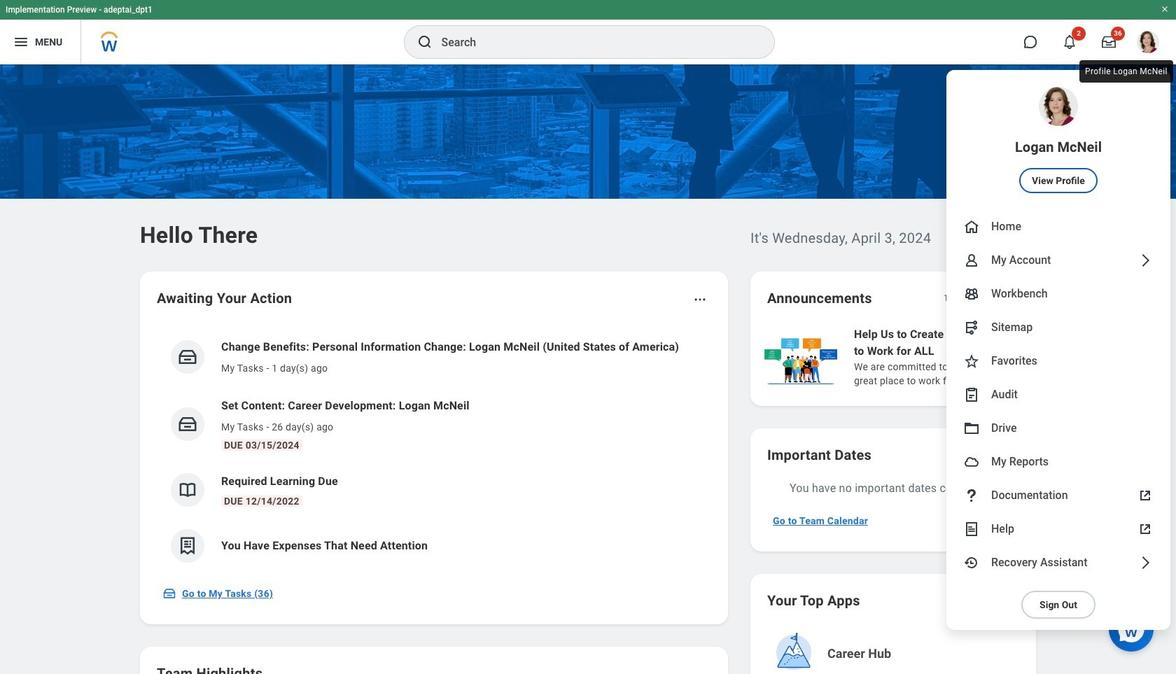 Task type: locate. For each thing, give the bounding box(es) containing it.
endpoints image
[[963, 319, 980, 336]]

1 horizontal spatial inbox image
[[177, 414, 198, 435]]

1 vertical spatial inbox image
[[162, 587, 176, 601]]

0 vertical spatial inbox image
[[177, 414, 198, 435]]

list
[[762, 325, 1176, 389], [157, 328, 711, 574]]

contact card matrix manager image
[[963, 286, 980, 302]]

inbox image
[[177, 414, 198, 435], [162, 587, 176, 601]]

banner
[[0, 0, 1176, 630]]

justify image
[[13, 34, 29, 50]]

menu item
[[947, 70, 1171, 210], [947, 210, 1171, 244], [947, 244, 1171, 277], [947, 277, 1171, 311], [947, 311, 1171, 344], [947, 344, 1171, 378], [947, 378, 1171, 412], [947, 412, 1171, 445], [947, 445, 1171, 479], [947, 479, 1171, 512], [947, 512, 1171, 546], [947, 546, 1171, 580]]

home image
[[963, 218, 980, 235]]

document image
[[963, 521, 980, 538]]

menu
[[947, 70, 1171, 630]]

5 menu item from the top
[[947, 311, 1171, 344]]

question image
[[963, 487, 980, 504]]

inbox large image
[[1102, 35, 1116, 49]]

Search Workday  search field
[[441, 27, 745, 57]]

ext link image
[[1137, 487, 1154, 504]]

10 menu item from the top
[[947, 479, 1171, 512]]

main content
[[0, 64, 1176, 674]]

status
[[944, 293, 966, 304]]

dashboard expenses image
[[177, 536, 198, 557]]

inbox image
[[177, 347, 198, 368]]

2 menu item from the top
[[947, 210, 1171, 244]]

tooltip
[[1077, 57, 1176, 85]]



Task type: vqa. For each thing, say whether or not it's contained in the screenshot.
toolbar
no



Task type: describe. For each thing, give the bounding box(es) containing it.
6 menu item from the top
[[947, 344, 1171, 378]]

chevron right image
[[1137, 252, 1154, 269]]

7 menu item from the top
[[947, 378, 1171, 412]]

chevron left small image
[[976, 291, 990, 305]]

8 menu item from the top
[[947, 412, 1171, 445]]

chevron right small image
[[1001, 291, 1015, 305]]

11 menu item from the top
[[947, 512, 1171, 546]]

close environment banner image
[[1161, 5, 1169, 13]]

book open image
[[177, 480, 198, 501]]

star image
[[963, 353, 980, 370]]

1 horizontal spatial list
[[762, 325, 1176, 389]]

4 menu item from the top
[[947, 277, 1171, 311]]

9 menu item from the top
[[947, 445, 1171, 479]]

avatar image
[[963, 454, 980, 470]]

ext link image
[[1137, 521, 1154, 538]]

time image
[[963, 554, 980, 571]]

0 horizontal spatial list
[[157, 328, 711, 574]]

logan mcneil image
[[1137, 31, 1159, 53]]

notifications large image
[[1063, 35, 1077, 49]]

folder open image
[[963, 420, 980, 437]]

3 menu item from the top
[[947, 244, 1171, 277]]

12 menu item from the top
[[947, 546, 1171, 580]]

0 horizontal spatial inbox image
[[162, 587, 176, 601]]

chevron right image
[[1137, 554, 1154, 571]]

user image
[[963, 252, 980, 269]]

1 menu item from the top
[[947, 70, 1171, 210]]

paste image
[[963, 386, 980, 403]]

inbox image inside list
[[177, 414, 198, 435]]

search image
[[416, 34, 433, 50]]



